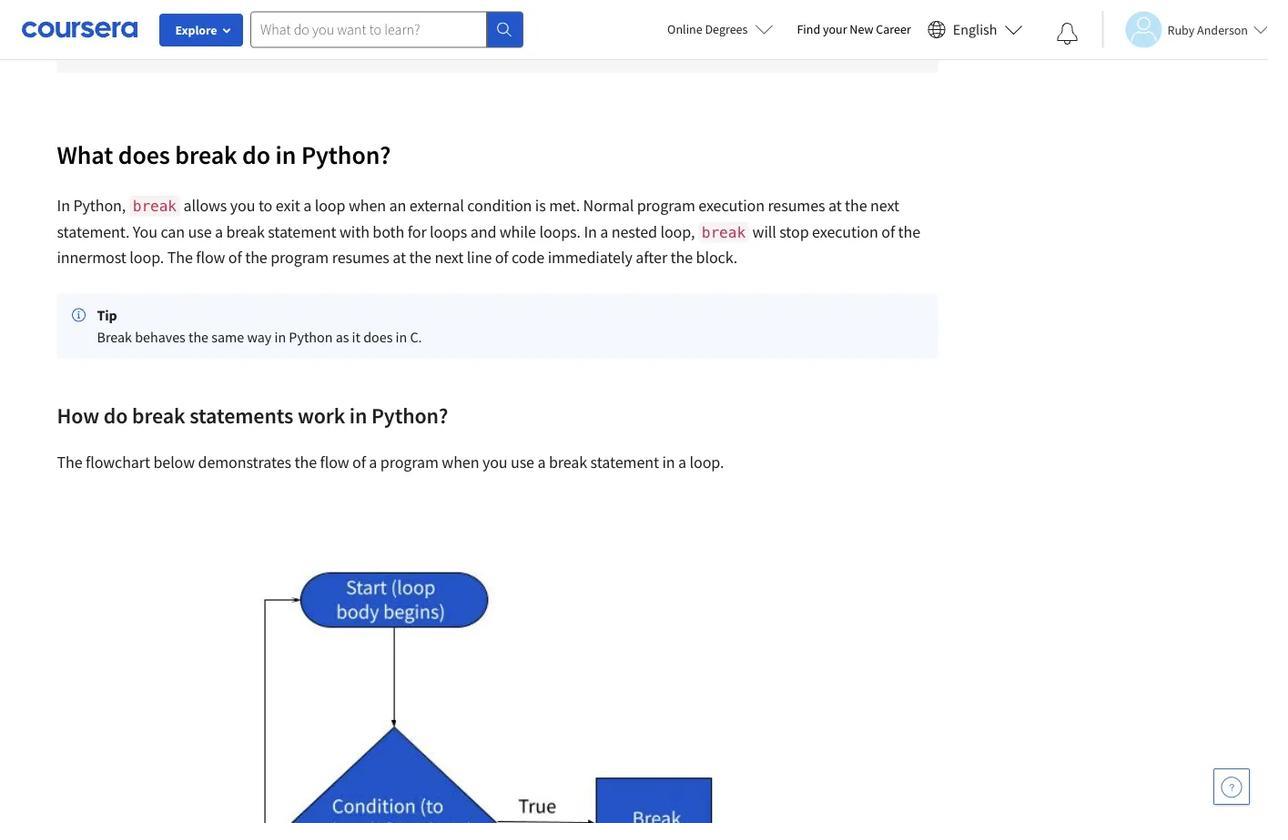Task type: describe. For each thing, give the bounding box(es) containing it.
0 vertical spatial flow
[[653, 35, 676, 49]]

what does break do in python?
[[57, 139, 391, 171]]

c.
[[410, 328, 422, 346]]

nested
[[612, 221, 657, 242]]

flow inside will stop execution of the innermost loop. the flow of the program resumes at the next line of code immediately after the block.
[[196, 247, 225, 268]]

1 horizontal spatial statement.
[[768, 35, 828, 49]]

met.
[[549, 195, 580, 216]]

terminates
[[306, 35, 366, 49]]

1 vertical spatial you
[[483, 452, 508, 472]]

command
[[247, 35, 303, 49]]

1 horizontal spatial to
[[680, 35, 690, 49]]

statement inside allows you to exit a loop when an external condition is met. normal program execution resumes at the next statement. you can use a break statement with both for loops and while loops. in a nested loop,
[[268, 221, 337, 242]]

the for flowchart
[[57, 452, 82, 472]]

the for break
[[176, 35, 198, 49]]

the inside will stop execution of the innermost loop. the flow of the program resumes at the next line of code immediately after the block.
[[167, 247, 193, 268]]

while
[[500, 221, 536, 242]]

as
[[336, 328, 349, 346]]

redirects
[[529, 35, 578, 49]]

loops.
[[540, 221, 581, 242]]

explore button
[[159, 14, 243, 46]]

in python, break
[[57, 195, 177, 216]]

2 vertical spatial flow
[[320, 452, 349, 472]]

loop. inside will stop execution of the innermost loop. the flow of the program resumes at the next line of code immediately after the block.
[[130, 247, 164, 268]]

loop for the
[[391, 35, 415, 49]]

condition
[[467, 195, 532, 216]]

english
[[953, 20, 998, 39]]

python break image
[[57, 541, 938, 823]]

tip
[[97, 306, 117, 324]]

will stop execution of the innermost loop. the flow of the program resumes at the next line of code immediately after the block.
[[57, 221, 921, 268]]

0 vertical spatial python?
[[301, 139, 391, 171]]

the break command terminates the loop that contains it and redirects the program flow to the following statement.
[[176, 35, 828, 49]]

program inside allows you to exit a loop when an external condition is met. normal program execution resumes at the next statement. you can use a break statement with both for loops and while loops. in a nested loop,
[[637, 195, 695, 216]]

ruby anderson
[[1168, 21, 1249, 38]]

you inside allows you to exit a loop when an external condition is met. normal program execution resumes at the next statement. you can use a break statement with both for loops and while loops. in a nested loop,
[[230, 195, 255, 216]]

and inside allows you to exit a loop when an external condition is met. normal program execution resumes at the next statement. you can use a break statement with both for loops and while loops. in a nested loop,
[[470, 221, 497, 242]]

0 horizontal spatial do
[[104, 401, 128, 429]]

your
[[823, 21, 847, 37]]

does inside tip break behaves the same way in python as it does in c.
[[363, 328, 393, 346]]

can
[[161, 221, 185, 242]]

degrees
[[705, 21, 748, 37]]

break inside allows you to exit a loop when an external condition is met. normal program execution resumes at the next statement. you can use a break statement with both for loops and while loops. in a nested loop,
[[226, 221, 265, 242]]

1 horizontal spatial when
[[442, 452, 479, 472]]

0 vertical spatial it
[[494, 35, 500, 49]]

line
[[467, 247, 492, 268]]

resumes inside allows you to exit a loop when an external condition is met. normal program execution resumes at the next statement. you can use a break statement with both for loops and while loops. in a nested loop,
[[768, 195, 825, 216]]

coursera image
[[22, 15, 138, 44]]

loop,
[[661, 221, 695, 242]]

statements
[[190, 401, 294, 429]]

online degrees button
[[653, 9, 788, 49]]

0 horizontal spatial does
[[118, 139, 170, 171]]

break inside the break command terminates the loop that contains it and redirects the program flow to the following statement.
[[205, 36, 239, 49]]

immediately
[[548, 247, 633, 268]]

next inside allows you to exit a loop when an external condition is met. normal program execution resumes at the next statement. you can use a break statement with both for loops and while loops. in a nested loop,
[[871, 195, 900, 216]]

online degrees
[[668, 21, 748, 37]]

external
[[410, 195, 464, 216]]

career
[[876, 21, 911, 37]]

execution inside will stop execution of the innermost loop. the flow of the program resumes at the next line of code immediately after the block.
[[812, 221, 879, 242]]

python
[[289, 328, 333, 346]]

contains
[[443, 35, 490, 49]]

1 horizontal spatial statement
[[591, 452, 659, 472]]

it inside tip break behaves the same way in python as it does in c.
[[352, 328, 361, 346]]

block.
[[696, 247, 738, 268]]

behaves
[[135, 328, 186, 346]]

use inside allows you to exit a loop when an external condition is met. normal program execution resumes at the next statement. you can use a break statement with both for loops and while loops. in a nested loop,
[[188, 221, 212, 242]]

following
[[715, 35, 765, 49]]

the inside allows you to exit a loop when an external condition is met. normal program execution resumes at the next statement. you can use a break statement with both for loops and while loops. in a nested loop,
[[845, 195, 868, 216]]

0 vertical spatial in
[[57, 195, 70, 216]]

loop for a
[[315, 195, 345, 216]]



Task type: locate. For each thing, give the bounding box(es) containing it.
0 horizontal spatial in
[[57, 195, 70, 216]]

1 horizontal spatial in
[[584, 221, 597, 242]]

0 vertical spatial to
[[680, 35, 690, 49]]

next
[[871, 195, 900, 216], [435, 247, 464, 268]]

0 vertical spatial and
[[504, 35, 525, 49]]

loop left 'that'
[[391, 35, 415, 49]]

at inside will stop execution of the innermost loop. the flow of the program resumes at the next line of code immediately after the block.
[[393, 247, 406, 268]]

0 vertical spatial loop.
[[130, 247, 164, 268]]

does up in python, break
[[118, 139, 170, 171]]

0 vertical spatial when
[[349, 195, 386, 216]]

stop
[[780, 221, 809, 242]]

it
[[494, 35, 500, 49], [352, 328, 361, 346]]

demonstrates
[[198, 452, 291, 472]]

loop inside allows you to exit a loop when an external condition is met. normal program execution resumes at the next statement. you can use a break statement with both for loops and while loops. in a nested loop,
[[315, 195, 345, 216]]

the inside tip break behaves the same way in python as it does in c.
[[188, 328, 209, 346]]

flow left degrees
[[653, 35, 676, 49]]

allows you to exit a loop when an external condition is met. normal program execution resumes at the next statement. you can use a break statement with both for loops and while loops. in a nested loop,
[[57, 195, 900, 242]]

how
[[57, 401, 99, 429]]

2 horizontal spatial flow
[[653, 35, 676, 49]]

a
[[303, 195, 312, 216], [215, 221, 223, 242], [600, 221, 609, 242], [369, 452, 377, 472], [538, 452, 546, 472], [678, 452, 687, 472]]

that
[[418, 35, 439, 49]]

use
[[188, 221, 212, 242], [511, 452, 535, 472]]

resumes inside will stop execution of the innermost loop. the flow of the program resumes at the next line of code immediately after the block.
[[332, 247, 389, 268]]

does
[[118, 139, 170, 171], [363, 328, 393, 346]]

way
[[247, 328, 272, 346]]

execution
[[699, 195, 765, 216], [812, 221, 879, 242]]

0 horizontal spatial when
[[349, 195, 386, 216]]

execution right "stop"
[[812, 221, 879, 242]]

after
[[636, 247, 668, 268]]

flow
[[653, 35, 676, 49], [196, 247, 225, 268], [320, 452, 349, 472]]

english button
[[921, 0, 1030, 59]]

1 vertical spatial next
[[435, 247, 464, 268]]

0 horizontal spatial you
[[230, 195, 255, 216]]

0 vertical spatial execution
[[699, 195, 765, 216]]

1 horizontal spatial use
[[511, 452, 535, 472]]

1 horizontal spatial execution
[[812, 221, 879, 242]]

tip break behaves the same way in python as it does in c.
[[97, 306, 422, 346]]

0 vertical spatial resumes
[[768, 195, 825, 216]]

0 vertical spatial use
[[188, 221, 212, 242]]

0 vertical spatial the
[[176, 35, 198, 49]]

to left exit
[[259, 195, 273, 216]]

find your new career
[[797, 21, 911, 37]]

execution inside allows you to exit a loop when an external condition is met. normal program execution resumes at the next statement. you can use a break statement with both for loops and while loops. in a nested loop,
[[699, 195, 765, 216]]

the
[[176, 35, 198, 49], [167, 247, 193, 268], [57, 452, 82, 472]]

break inside in python, break
[[133, 197, 177, 215]]

the
[[369, 35, 387, 49], [581, 35, 599, 49], [694, 35, 712, 49], [845, 195, 868, 216], [898, 221, 921, 242], [245, 247, 267, 268], [409, 247, 432, 268], [671, 247, 693, 268], [188, 328, 209, 346], [295, 452, 317, 472]]

0 horizontal spatial flow
[[196, 247, 225, 268]]

the flowchart below demonstrates the flow of a program when you use a break statement in a loop.
[[57, 452, 724, 472]]

0 horizontal spatial statement
[[268, 221, 337, 242]]

program inside will stop execution of the innermost loop. the flow of the program resumes at the next line of code immediately after the block.
[[271, 247, 329, 268]]

python? up the flowchart below demonstrates the flow of a program when you use a break statement in a loop. on the bottom
[[372, 401, 448, 429]]

0 horizontal spatial use
[[188, 221, 212, 242]]

0 horizontal spatial next
[[435, 247, 464, 268]]

anderson
[[1198, 21, 1249, 38]]

flow down "allows"
[[196, 247, 225, 268]]

0 horizontal spatial and
[[470, 221, 497, 242]]

in up immediately
[[584, 221, 597, 242]]

and
[[504, 35, 525, 49], [470, 221, 497, 242]]

when inside allows you to exit a loop when an external condition is met. normal program execution resumes at the next statement. you can use a break statement with both for loops and while loops. in a nested loop,
[[349, 195, 386, 216]]

execution up will
[[699, 195, 765, 216]]

you
[[133, 221, 157, 242]]

1 vertical spatial in
[[584, 221, 597, 242]]

break
[[97, 328, 132, 346]]

statement.
[[768, 35, 828, 49], [57, 221, 130, 242]]

python,
[[73, 195, 126, 216]]

0 vertical spatial statement.
[[768, 35, 828, 49]]

at inside allows you to exit a loop when an external condition is met. normal program execution resumes at the next statement. you can use a break statement with both for loops and while loops. in a nested loop,
[[829, 195, 842, 216]]

an
[[389, 195, 406, 216]]

flow down work
[[320, 452, 349, 472]]

allows
[[183, 195, 227, 216]]

what does break do in python? link
[[57, 139, 391, 171]]

statement. up innermost
[[57, 221, 130, 242]]

0 vertical spatial loop
[[391, 35, 415, 49]]

0 horizontal spatial it
[[352, 328, 361, 346]]

1 horizontal spatial at
[[829, 195, 842, 216]]

1 vertical spatial to
[[259, 195, 273, 216]]

1 vertical spatial loop.
[[690, 452, 724, 472]]

same
[[211, 328, 244, 346]]

flowchart
[[86, 452, 150, 472]]

1 horizontal spatial do
[[242, 139, 271, 171]]

online
[[668, 21, 703, 37]]

is
[[535, 195, 546, 216]]

statement. right following
[[768, 35, 828, 49]]

0 horizontal spatial loop
[[315, 195, 345, 216]]

1 horizontal spatial loop.
[[690, 452, 724, 472]]

1 horizontal spatial does
[[363, 328, 393, 346]]

below
[[153, 452, 195, 472]]

1 horizontal spatial and
[[504, 35, 525, 49]]

0 horizontal spatial execution
[[699, 195, 765, 216]]

0 horizontal spatial resumes
[[332, 247, 389, 268]]

show notifications image
[[1057, 23, 1079, 45]]

both
[[373, 221, 405, 242]]

loop up the with
[[315, 195, 345, 216]]

loop
[[391, 35, 415, 49], [315, 195, 345, 216]]

tip element
[[57, 293, 938, 359]]

find your new career link
[[788, 18, 921, 41]]

innermost
[[57, 247, 126, 268]]

1 vertical spatial the
[[167, 247, 193, 268]]

in left 'python,'
[[57, 195, 70, 216]]

you
[[230, 195, 255, 216], [483, 452, 508, 472]]

0 vertical spatial do
[[242, 139, 271, 171]]

explore
[[175, 22, 217, 38]]

0 horizontal spatial at
[[393, 247, 406, 268]]

What do you want to learn? text field
[[250, 11, 487, 48]]

break
[[71, 36, 106, 49], [205, 36, 239, 49], [175, 139, 237, 171], [133, 197, 177, 215], [226, 221, 265, 242], [702, 223, 746, 241], [132, 401, 185, 429], [549, 452, 587, 472]]

0 horizontal spatial loop.
[[130, 247, 164, 268]]

what
[[57, 139, 113, 171]]

ruby anderson button
[[1102, 11, 1269, 48]]

at
[[829, 195, 842, 216], [393, 247, 406, 268]]

code
[[512, 247, 545, 268]]

in inside allows you to exit a loop when an external condition is met. normal program execution resumes at the next statement. you can use a break statement with both for loops and while loops. in a nested loop,
[[584, 221, 597, 242]]

1 horizontal spatial loop
[[391, 35, 415, 49]]

1 vertical spatial resumes
[[332, 247, 389, 268]]

when
[[349, 195, 386, 216], [442, 452, 479, 472]]

the down can
[[167, 247, 193, 268]]

it right contains
[[494, 35, 500, 49]]

0 vertical spatial you
[[230, 195, 255, 216]]

1 vertical spatial flow
[[196, 247, 225, 268]]

it right as
[[352, 328, 361, 346]]

normal
[[583, 195, 634, 216]]

exit
[[276, 195, 300, 216]]

information: tip element
[[97, 304, 422, 326]]

0 horizontal spatial statement.
[[57, 221, 130, 242]]

of
[[882, 221, 895, 242], [228, 247, 242, 268], [495, 247, 509, 268], [352, 452, 366, 472]]

1 vertical spatial it
[[352, 328, 361, 346]]

next inside will stop execution of the innermost loop. the flow of the program resumes at the next line of code immediately after the block.
[[435, 247, 464, 268]]

to left degrees
[[680, 35, 690, 49]]

1 vertical spatial python?
[[372, 401, 448, 429]]

0 vertical spatial next
[[871, 195, 900, 216]]

1 horizontal spatial it
[[494, 35, 500, 49]]

will
[[753, 221, 777, 242]]

1 horizontal spatial flow
[[320, 452, 349, 472]]

in
[[276, 139, 296, 171], [275, 328, 286, 346], [396, 328, 407, 346], [349, 401, 367, 429], [662, 452, 675, 472]]

1 vertical spatial use
[[511, 452, 535, 472]]

and left redirects on the left of the page
[[504, 35, 525, 49]]

1 vertical spatial statement.
[[57, 221, 130, 242]]

1 vertical spatial does
[[363, 328, 393, 346]]

loops
[[430, 221, 467, 242]]

to inside allows you to exit a loop when an external condition is met. normal program execution resumes at the next statement. you can use a break statement with both for loops and while loops. in a nested loop,
[[259, 195, 273, 216]]

new
[[850, 21, 874, 37]]

the left command
[[176, 35, 198, 49]]

1 vertical spatial statement
[[591, 452, 659, 472]]

1 horizontal spatial you
[[483, 452, 508, 472]]

and up line
[[470, 221, 497, 242]]

does right as
[[363, 328, 393, 346]]

help center image
[[1221, 776, 1243, 798]]

0 vertical spatial at
[[829, 195, 842, 216]]

1 vertical spatial at
[[393, 247, 406, 268]]

do
[[242, 139, 271, 171], [104, 401, 128, 429]]

resumes
[[768, 195, 825, 216], [332, 247, 389, 268]]

python?
[[301, 139, 391, 171], [372, 401, 448, 429]]

1 vertical spatial when
[[442, 452, 479, 472]]

1 horizontal spatial next
[[871, 195, 900, 216]]

1 horizontal spatial resumes
[[768, 195, 825, 216]]

work
[[298, 401, 345, 429]]

2 vertical spatial the
[[57, 452, 82, 472]]

for
[[408, 221, 427, 242]]

resumes up "stop"
[[768, 195, 825, 216]]

with
[[340, 221, 370, 242]]

ruby
[[1168, 21, 1195, 38]]

find
[[797, 21, 821, 37]]

python? up an
[[301, 139, 391, 171]]

the down how
[[57, 452, 82, 472]]

1 vertical spatial execution
[[812, 221, 879, 242]]

program
[[602, 35, 650, 49], [637, 195, 695, 216], [271, 247, 329, 268], [380, 452, 439, 472]]

1 vertical spatial do
[[104, 401, 128, 429]]

in
[[57, 195, 70, 216], [584, 221, 597, 242]]

how do break statements work in python?
[[57, 401, 448, 429]]

statement. inside allows you to exit a loop when an external condition is met. normal program execution resumes at the next statement. you can use a break statement with both for loops and while loops. in a nested loop,
[[57, 221, 130, 242]]

1 vertical spatial and
[[470, 221, 497, 242]]

0 horizontal spatial to
[[259, 195, 273, 216]]

1 vertical spatial loop
[[315, 195, 345, 216]]

0 vertical spatial does
[[118, 139, 170, 171]]

None search field
[[250, 11, 524, 48]]

to
[[680, 35, 690, 49], [259, 195, 273, 216]]

0 vertical spatial statement
[[268, 221, 337, 242]]

loop.
[[130, 247, 164, 268], [690, 452, 724, 472]]

resumes down the with
[[332, 247, 389, 268]]



Task type: vqa. For each thing, say whether or not it's contained in the screenshot.
In inside the "allows you to exit a loop when an external condition is met. Normal program execution resumes at the next statement. You can use a break statement with both for loops and while loops. In a nested loop,"
yes



